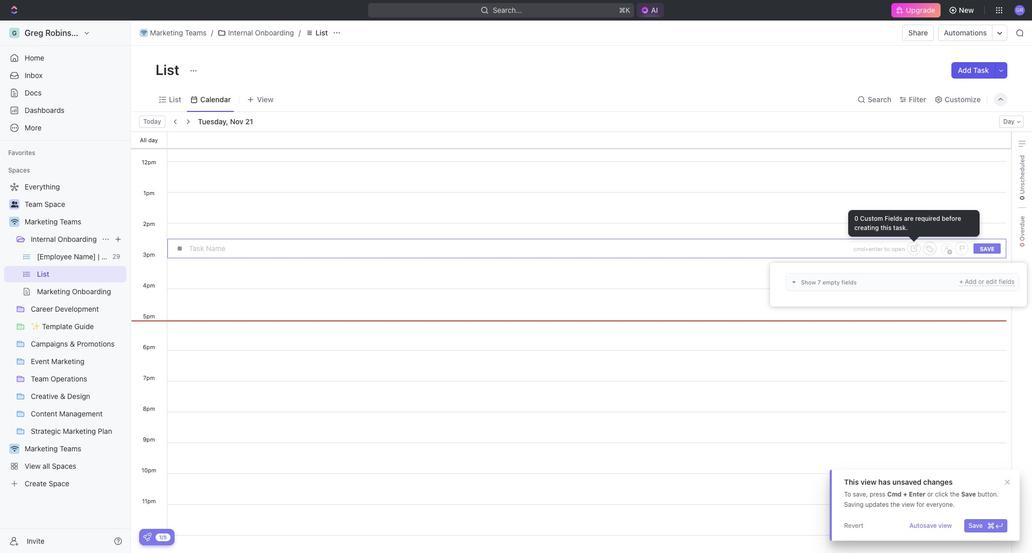 Task type: vqa. For each thing, say whether or not it's contained in the screenshot.
us on the bottom left of page
no



Task type: locate. For each thing, give the bounding box(es) containing it.
teams
[[185, 28, 207, 37], [60, 217, 81, 226]]

1 horizontal spatial marketing teams
[[150, 28, 207, 37]]

1 horizontal spatial /
[[299, 28, 301, 37]]

or
[[978, 278, 984, 286], [927, 490, 933, 498]]

⌘k
[[619, 6, 630, 14]]

add
[[958, 66, 972, 74], [965, 278, 977, 286]]

1 horizontal spatial view
[[902, 501, 915, 508]]

tree
[[4, 179, 126, 492]]

0 horizontal spatial marketing
[[25, 217, 58, 226]]

task.
[[893, 224, 908, 232]]

show 7 empty fields
[[801, 279, 857, 286]]

1 vertical spatial +
[[903, 490, 908, 498]]

21
[[245, 117, 253, 126]]

2 vertical spatial 0
[[1018, 243, 1026, 247]]

marketing teams inside sidebar navigation
[[25, 217, 81, 226]]

1 vertical spatial internal onboarding link
[[31, 231, 98, 248]]

8pm
[[143, 405, 155, 412]]

1 vertical spatial internal
[[31, 235, 56, 243]]

7
[[818, 279, 821, 286]]

1 horizontal spatial fields
[[999, 278, 1015, 286]]

1 horizontal spatial teams
[[185, 28, 207, 37]]

onboarding inside tree
[[58, 235, 97, 243]]

0 horizontal spatial internal onboarding link
[[31, 231, 98, 248]]

0 vertical spatial add
[[958, 66, 972, 74]]

add left edit
[[965, 278, 977, 286]]

0 vertical spatial view
[[861, 478, 877, 486]]

0 vertical spatial marketing teams
[[150, 28, 207, 37]]

onboarding
[[255, 28, 294, 37], [58, 235, 97, 243]]

0 horizontal spatial /
[[211, 28, 213, 37]]

wifi image inside sidebar navigation
[[11, 219, 18, 225]]

1 horizontal spatial onboarding
[[255, 28, 294, 37]]

share button
[[902, 25, 934, 41]]

add left task
[[958, 66, 972, 74]]

1 horizontal spatial or
[[978, 278, 984, 286]]

0 custom fields are required before creating this task.
[[855, 215, 961, 232]]

view up save,
[[861, 478, 877, 486]]

5pm
[[143, 313, 155, 319]]

+ right cmd
[[903, 490, 908, 498]]

internal onboarding
[[228, 28, 294, 37], [31, 235, 97, 243]]

0
[[1018, 196, 1026, 200], [855, 215, 859, 222], [1018, 243, 1026, 247]]

+ inside custom fields element
[[960, 278, 963, 286]]

inbox
[[25, 71, 43, 80]]

2 vertical spatial view
[[939, 522, 952, 530]]

0 vertical spatial wifi image
[[141, 30, 147, 35]]

wifi image
[[141, 30, 147, 35], [11, 219, 18, 225]]

the down cmd
[[891, 501, 900, 508]]

invite
[[27, 536, 45, 545]]

1 vertical spatial 0
[[855, 215, 859, 222]]

6pm
[[143, 344, 155, 350]]

1/5
[[159, 534, 167, 540]]

1 vertical spatial marketing teams link
[[25, 214, 124, 230]]

view down everyone.
[[939, 522, 952, 530]]

+ left edit
[[960, 278, 963, 286]]

1 / from the left
[[211, 28, 213, 37]]

2 horizontal spatial view
[[939, 522, 952, 530]]

0 vertical spatial internal onboarding
[[228, 28, 294, 37]]

0 horizontal spatial internal
[[31, 235, 56, 243]]

2 vertical spatial save
[[969, 522, 983, 530]]

0 vertical spatial teams
[[185, 28, 207, 37]]

save left button.
[[961, 490, 976, 498]]

1 vertical spatial onboarding
[[58, 235, 97, 243]]

custom
[[860, 215, 883, 222]]

onboarding checklist button image
[[143, 533, 152, 541]]

before
[[942, 215, 961, 222]]

0 horizontal spatial wifi image
[[11, 219, 18, 225]]

Task Name text field
[[189, 241, 851, 256]]

cmd+enter to open
[[854, 245, 905, 252]]

0 inside 0 custom fields are required before creating this task.
[[855, 215, 859, 222]]

1 vertical spatial list link
[[167, 92, 181, 107]]

new button
[[945, 2, 980, 18]]

1 vertical spatial marketing
[[25, 217, 58, 226]]

list link
[[303, 27, 331, 39], [167, 92, 181, 107]]

docs
[[25, 88, 42, 97]]

internal onboarding inside sidebar navigation
[[31, 235, 97, 243]]

or left edit
[[978, 278, 984, 286]]

or left click
[[927, 490, 933, 498]]

0 horizontal spatial view
[[861, 478, 877, 486]]

customize
[[945, 95, 981, 103]]

press
[[870, 490, 886, 498]]

marketing teams link
[[137, 27, 209, 39], [25, 214, 124, 230]]

1 horizontal spatial list link
[[303, 27, 331, 39]]

0 horizontal spatial +
[[903, 490, 908, 498]]

0 horizontal spatial teams
[[60, 217, 81, 226]]

0 vertical spatial or
[[978, 278, 984, 286]]

1 horizontal spatial +
[[960, 278, 963, 286]]

0 horizontal spatial marketing teams link
[[25, 214, 124, 230]]

0 vertical spatial 0
[[1018, 196, 1026, 200]]

add inside button
[[958, 66, 972, 74]]

0 vertical spatial marketing teams link
[[137, 27, 209, 39]]

the right click
[[950, 490, 960, 498]]

1 vertical spatial view
[[902, 501, 915, 508]]

to
[[844, 490, 851, 498]]

1 horizontal spatial wifi image
[[141, 30, 147, 35]]

calendar
[[200, 95, 231, 103]]

save up + add or edit fields
[[980, 245, 995, 252]]

0 vertical spatial marketing
[[150, 28, 183, 37]]

nov
[[230, 117, 243, 126]]

inbox link
[[4, 67, 126, 84]]

1 vertical spatial or
[[927, 490, 933, 498]]

to
[[885, 245, 890, 252]]

2 / from the left
[[299, 28, 301, 37]]

view
[[861, 478, 877, 486], [902, 501, 915, 508], [939, 522, 952, 530]]

internal onboarding link
[[215, 27, 297, 39], [31, 231, 98, 248]]

0 vertical spatial +
[[960, 278, 963, 286]]

1 horizontal spatial internal onboarding link
[[215, 27, 297, 39]]

fields right empty on the bottom of page
[[842, 279, 857, 286]]

add task button
[[952, 62, 995, 79]]

favorites button
[[4, 147, 39, 159]]

fields
[[999, 278, 1015, 286], [842, 279, 857, 286]]

calendar link
[[198, 92, 231, 107]]

cmd+enter
[[854, 245, 883, 252]]

teams inside tree
[[60, 217, 81, 226]]

0 horizontal spatial the
[[891, 501, 900, 508]]

0 for overdue
[[1018, 243, 1026, 247]]

0 horizontal spatial onboarding
[[58, 235, 97, 243]]

1 horizontal spatial internal onboarding
[[228, 28, 294, 37]]

save down button.
[[969, 522, 983, 530]]

0 horizontal spatial fields
[[842, 279, 857, 286]]

fields right edit
[[999, 278, 1015, 286]]

tree containing marketing teams
[[4, 179, 126, 492]]

0 horizontal spatial or
[[927, 490, 933, 498]]

1 vertical spatial marketing teams
[[25, 217, 81, 226]]

0 vertical spatial internal
[[228, 28, 253, 37]]

1 vertical spatial add
[[965, 278, 977, 286]]

internal
[[228, 28, 253, 37], [31, 235, 56, 243]]

save
[[980, 245, 995, 252], [961, 490, 976, 498], [969, 522, 983, 530]]

marketing teams
[[150, 28, 207, 37], [25, 217, 81, 226]]

sidebar navigation
[[0, 21, 131, 553]]

/
[[211, 28, 213, 37], [299, 28, 301, 37]]

this
[[881, 224, 892, 232]]

revert button
[[840, 519, 868, 533]]

add inside custom fields element
[[965, 278, 977, 286]]

0 horizontal spatial internal onboarding
[[31, 235, 97, 243]]

0 vertical spatial the
[[950, 490, 960, 498]]

1pm
[[143, 190, 154, 196]]

0 vertical spatial list link
[[303, 27, 331, 39]]

view left for
[[902, 501, 915, 508]]

everyone.
[[927, 501, 955, 508]]

the
[[950, 490, 960, 498], [891, 501, 900, 508]]

1 vertical spatial internal onboarding
[[31, 235, 97, 243]]

marketing
[[150, 28, 183, 37], [25, 217, 58, 226]]

1 vertical spatial save
[[961, 490, 976, 498]]

0 horizontal spatial marketing teams
[[25, 217, 81, 226]]

automations
[[944, 28, 987, 37]]

1 vertical spatial wifi image
[[11, 219, 18, 225]]

search...
[[493, 6, 522, 14]]

1 vertical spatial teams
[[60, 217, 81, 226]]

save inside this view has unsaved changes to save, press cmd + enter or click the save button. saving updates the view for everyone.
[[961, 490, 976, 498]]

today
[[143, 118, 161, 125]]

view inside button
[[939, 522, 952, 530]]



Task type: describe. For each thing, give the bounding box(es) containing it.
internal inside sidebar navigation
[[31, 235, 56, 243]]

cmd
[[887, 490, 902, 498]]

internal onboarding link inside sidebar navigation
[[31, 231, 98, 248]]

dashboards
[[25, 106, 65, 115]]

search
[[868, 95, 892, 103]]

fields
[[885, 215, 903, 222]]

tuesday,
[[198, 117, 228, 126]]

1 vertical spatial the
[[891, 501, 900, 508]]

this view has unsaved changes to save, press cmd + enter or click the save button. saving updates the view for everyone.
[[844, 478, 999, 508]]

0 vertical spatial onboarding
[[255, 28, 294, 37]]

updates
[[865, 501, 889, 508]]

2 vertical spatial list
[[169, 95, 181, 103]]

this
[[844, 478, 859, 486]]

save inside "button"
[[969, 522, 983, 530]]

marketing inside tree
[[25, 217, 58, 226]]

saving
[[844, 501, 864, 508]]

all
[[140, 136, 147, 143]]

add task
[[958, 66, 989, 74]]

unscheduled
[[1018, 155, 1026, 196]]

share
[[909, 28, 928, 37]]

1 horizontal spatial marketing
[[150, 28, 183, 37]]

all day
[[140, 136, 158, 143]]

unsaved
[[893, 478, 922, 486]]

10pm
[[142, 467, 156, 474]]

tuesday, nov 21
[[198, 117, 253, 126]]

has
[[879, 478, 891, 486]]

dashboards link
[[4, 102, 126, 119]]

custom fields element
[[786, 273, 1019, 291]]

upgrade link
[[892, 3, 941, 17]]

are
[[904, 215, 914, 222]]

automations button
[[939, 25, 992, 41]]

save button
[[965, 519, 1008, 533]]

button.
[[978, 490, 999, 498]]

0 for unscheduled
[[1018, 196, 1026, 200]]

home
[[25, 53, 44, 62]]

0 vertical spatial save
[[980, 245, 995, 252]]

day
[[148, 136, 158, 143]]

enter
[[909, 490, 926, 498]]

2pm
[[143, 220, 155, 227]]

0 vertical spatial internal onboarding link
[[215, 27, 297, 39]]

open
[[892, 245, 905, 252]]

12pm
[[142, 159, 156, 165]]

1 horizontal spatial internal
[[228, 28, 253, 37]]

edit
[[986, 278, 997, 286]]

search button
[[855, 92, 895, 107]]

view for autosave
[[939, 522, 952, 530]]

task
[[974, 66, 989, 74]]

for
[[917, 501, 925, 508]]

4pm
[[143, 282, 155, 289]]

+ add or edit fields
[[960, 278, 1015, 286]]

home link
[[4, 50, 126, 66]]

required
[[915, 215, 940, 222]]

save,
[[853, 490, 868, 498]]

docs link
[[4, 85, 126, 101]]

9pm
[[143, 436, 155, 443]]

0 vertical spatial list
[[316, 28, 328, 37]]

revert
[[844, 522, 864, 530]]

autosave view
[[910, 522, 952, 530]]

or inside custom fields element
[[978, 278, 984, 286]]

autosave view button
[[906, 519, 956, 533]]

0 horizontal spatial list link
[[167, 92, 181, 107]]

or inside this view has unsaved changes to save, press cmd + enter or click the save button. saving updates the view for everyone.
[[927, 490, 933, 498]]

view for this
[[861, 478, 877, 486]]

empty
[[823, 279, 840, 286]]

autosave
[[910, 522, 937, 530]]

click
[[935, 490, 949, 498]]

1 horizontal spatial marketing teams link
[[137, 27, 209, 39]]

new
[[959, 6, 974, 14]]

show
[[801, 279, 816, 286]]

favorites
[[8, 149, 35, 157]]

1 vertical spatial list
[[156, 61, 182, 78]]

changes
[[924, 478, 953, 486]]

upgrade
[[906, 6, 936, 14]]

11pm
[[142, 498, 156, 504]]

marketing teams link inside tree
[[25, 214, 124, 230]]

overdue
[[1018, 216, 1026, 243]]

today button
[[139, 116, 165, 128]]

spaces
[[8, 166, 30, 174]]

7pm
[[143, 374, 155, 381]]

creating
[[855, 224, 879, 232]]

tree inside sidebar navigation
[[4, 179, 126, 492]]

customize button
[[932, 92, 984, 107]]

3pm
[[143, 251, 155, 258]]

+ inside this view has unsaved changes to save, press cmd + enter or click the save button. saving updates the view for everyone.
[[903, 490, 908, 498]]

onboarding checklist button element
[[143, 533, 152, 541]]

1 horizontal spatial the
[[950, 490, 960, 498]]



